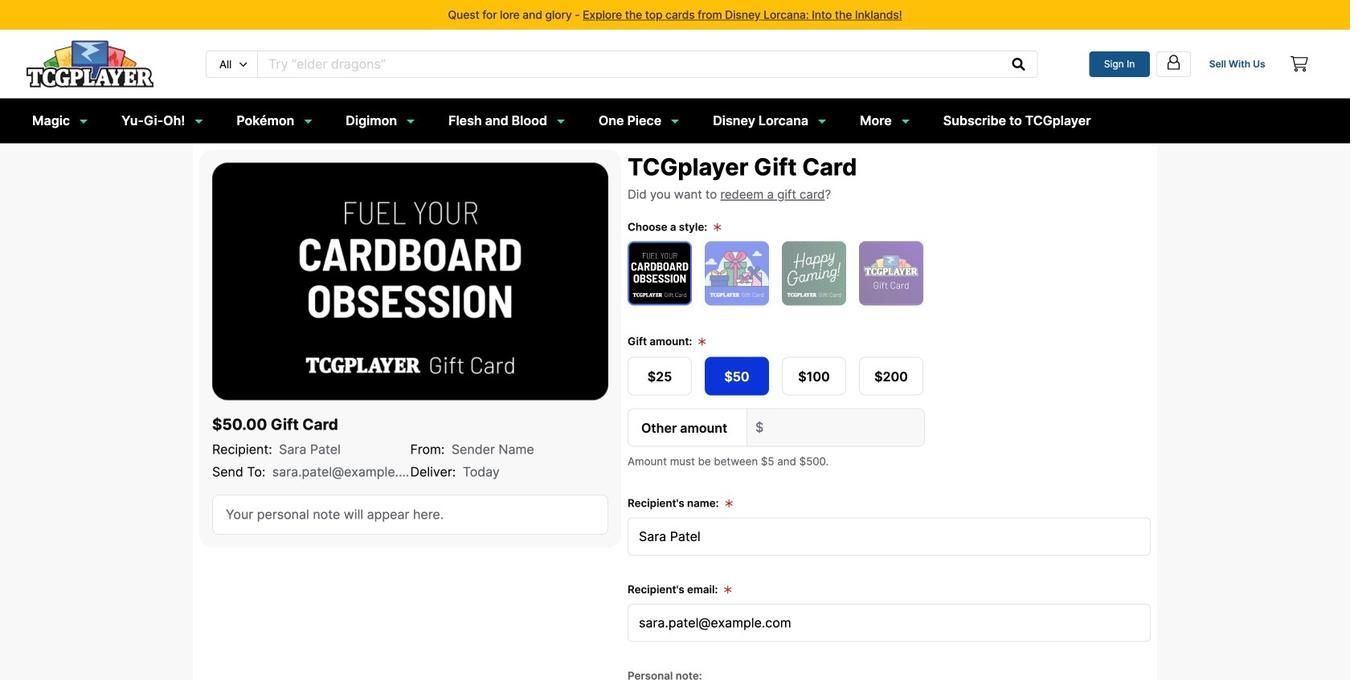 Task type: vqa. For each thing, say whether or not it's contained in the screenshot.
asterisk image
yes



Task type: locate. For each thing, give the bounding box(es) containing it.
None text field
[[258, 51, 1001, 77]]

None text field
[[772, 410, 925, 447]]

asterisk image
[[698, 337, 707, 347], [725, 499, 733, 509], [724, 586, 732, 595]]

2 vertical spatial asterisk image
[[724, 586, 732, 595]]

view your shopping cart image
[[1291, 56, 1309, 72]]

asterisk image
[[713, 223, 722, 232]]



Task type: describe. For each thing, give the bounding box(es) containing it.
tcgplayer.com image
[[26, 40, 154, 88]]

submit your search image
[[1012, 58, 1025, 71]]

1 vertical spatial asterisk image
[[725, 499, 733, 509]]

user icon image
[[1165, 54, 1182, 71]]

0 vertical spatial asterisk image
[[698, 337, 707, 347]]

cardboard obsession gift card image
[[212, 163, 609, 401]]



